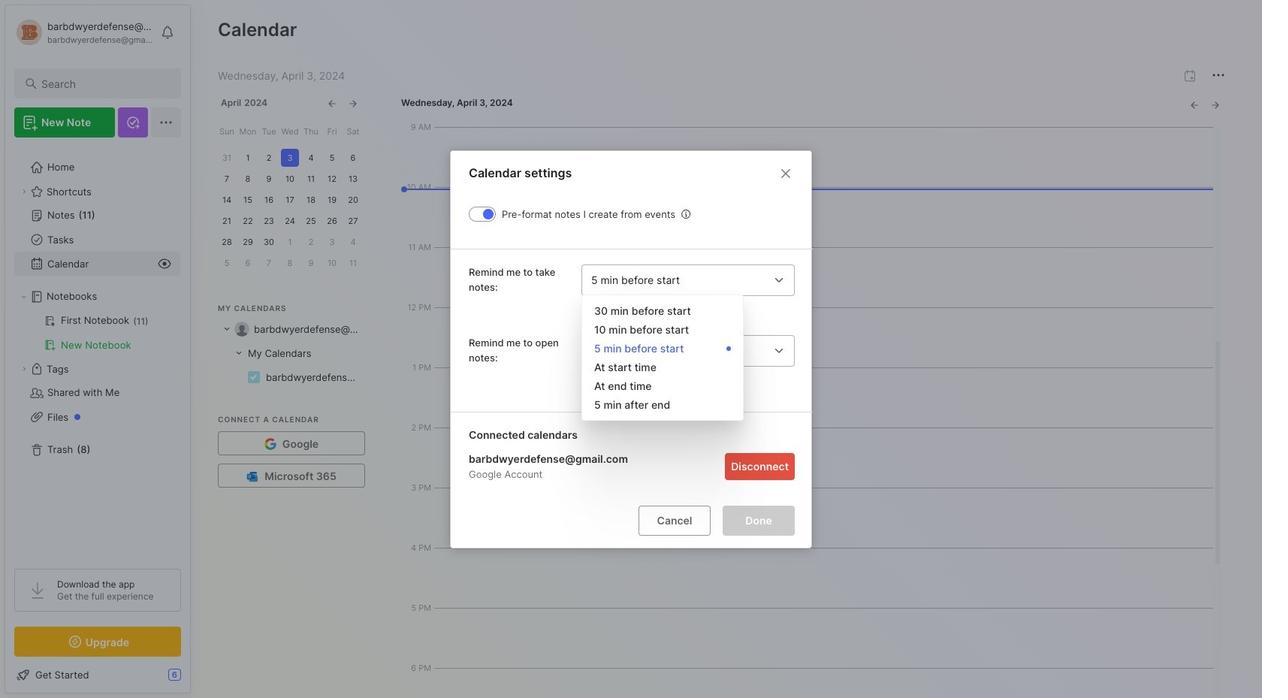 Task type: vqa. For each thing, say whether or not it's contained in the screenshot.
Main element
yes



Task type: describe. For each thing, give the bounding box(es) containing it.
A11y.calendar.noteCreateOption field
[[582, 264, 795, 296]]

close image
[[777, 164, 795, 182]]

arrow image
[[235, 349, 244, 358]]

cell for 2nd row
[[244, 346, 312, 361]]

expand tags image
[[20, 365, 29, 374]]

main element
[[0, 0, 195, 698]]

expand notebooks image
[[20, 292, 29, 301]]

Search text field
[[41, 77, 168, 91]]

0 vertical spatial cell
[[254, 322, 362, 337]]

A11y.calendar.noteCreateOption text field
[[592, 274, 769, 286]]

none search field inside main 'element'
[[41, 74, 168, 92]]

group inside tree
[[14, 309, 180, 357]]

arrow image
[[223, 325, 232, 334]]

dropdown list menu
[[583, 302, 743, 414]]

cell for first row from the bottom
[[266, 370, 362, 385]]



Task type: locate. For each thing, give the bounding box(es) containing it.
row group
[[218, 341, 362, 389]]

1 row from the top
[[218, 317, 362, 341]]

row up arrow image
[[218, 317, 362, 341]]

grid
[[218, 317, 362, 389]]

row down arrow image
[[218, 365, 362, 389]]

2 row from the top
[[218, 341, 362, 365]]

group
[[14, 309, 180, 357]]

tree inside main 'element'
[[5, 147, 190, 556]]

Note open field
[[582, 335, 795, 366]]

Note open text field
[[592, 344, 769, 357]]

3 row from the top
[[218, 365, 362, 389]]

None search field
[[41, 74, 168, 92]]

tree
[[5, 147, 190, 556]]

row up "select3344" option
[[218, 341, 362, 365]]

row
[[218, 317, 362, 341], [218, 341, 362, 365], [218, 365, 362, 389]]

Select3344 checkbox
[[248, 371, 260, 383]]

2 vertical spatial cell
[[266, 370, 362, 385]]

1 vertical spatial cell
[[244, 346, 312, 361]]

cell
[[254, 322, 362, 337], [244, 346, 312, 361], [266, 370, 362, 385]]



